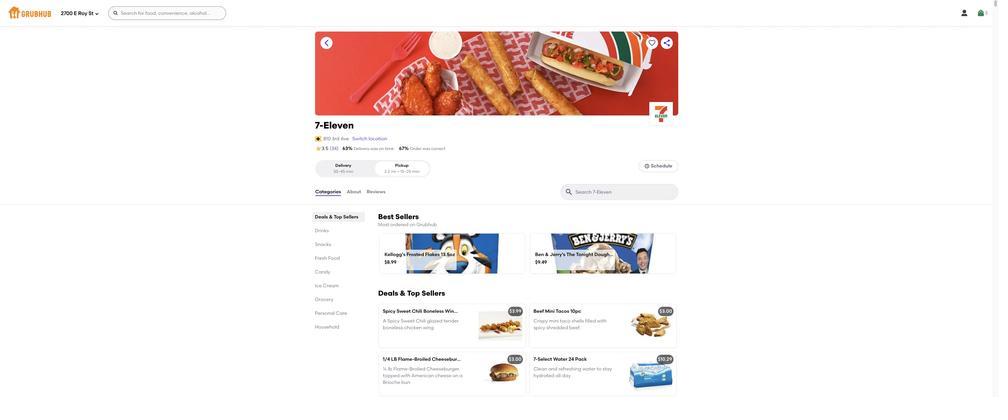 Task type: vqa. For each thing, say whether or not it's contained in the screenshot.
LB
yes



Task type: locate. For each thing, give the bounding box(es) containing it.
was right order on the left
[[423, 147, 430, 151]]

categories button
[[315, 180, 341, 205]]

mini
[[549, 319, 559, 324]]

1 horizontal spatial $3.00
[[660, 309, 672, 315]]

$9.49
[[535, 260, 547, 266]]

min right 30–45 in the left top of the page
[[346, 169, 353, 174]]

min inside delivery 30–45 min
[[346, 169, 353, 174]]

7- up subscription pass image
[[315, 120, 324, 131]]

water
[[553, 357, 568, 363]]

24
[[569, 357, 574, 363]]

0 horizontal spatial &
[[329, 215, 333, 220]]

sellers up the boneless on the left of page
[[422, 290, 445, 298]]

chili up wing
[[416, 319, 426, 324]]

0 horizontal spatial was
[[370, 147, 378, 151]]

0 vertical spatial deals & top sellers
[[315, 215, 358, 220]]

grubhub
[[417, 222, 437, 228]]

1 horizontal spatial delivery
[[354, 147, 369, 151]]

1 horizontal spatial svg image
[[961, 9, 969, 17]]

0 vertical spatial on
[[379, 147, 384, 151]]

personal care tab
[[315, 310, 362, 318]]

crispy mini taco shells filled with spicy shredded beef.
[[534, 319, 607, 331]]

10pc
[[571, 309, 581, 315]]

2 horizontal spatial &
[[545, 252, 549, 258]]

1 was from the left
[[370, 147, 378, 151]]

top up drinks tab
[[334, 215, 342, 220]]

1 vertical spatial on
[[410, 222, 415, 228]]

2 horizontal spatial sellers
[[422, 290, 445, 298]]

delivery up 30–45 in the left top of the page
[[335, 164, 351, 168]]

care
[[336, 311, 347, 317]]

on left a
[[453, 374, 458, 379]]

deals up drinks
[[315, 215, 328, 220]]

flame- inside '¼ lb flame-broiled cheeseburger, topped with american cheese on a brioche bun'
[[393, 367, 410, 373]]

0 vertical spatial 7-
[[315, 120, 324, 131]]

wing
[[423, 326, 434, 331]]

ordered
[[390, 222, 409, 228]]

flakes
[[425, 252, 440, 258]]

flame- right lb
[[393, 367, 410, 373]]

time
[[385, 147, 394, 151]]

0 vertical spatial broiled
[[414, 357, 431, 363]]

0 vertical spatial &
[[329, 215, 333, 220]]

0 vertical spatial flame-
[[398, 357, 414, 363]]

svg image inside schedule button
[[644, 164, 650, 169]]

with
[[597, 319, 607, 324], [401, 374, 410, 379]]

810 3rd ave button
[[323, 135, 349, 143]]

0 vertical spatial svg image
[[961, 9, 969, 17]]

boneless
[[424, 309, 444, 315]]

wings
[[445, 309, 459, 315]]

ave
[[341, 136, 349, 142]]

3 button
[[977, 7, 988, 19]]

spicy sweet chili boneless wings 8 count image
[[475, 305, 526, 349]]

was
[[370, 147, 378, 151], [423, 147, 430, 151]]

7- up "clean"
[[534, 357, 538, 363]]

order
[[410, 147, 422, 151]]

roy
[[78, 10, 87, 16]]

1 horizontal spatial &
[[400, 290, 406, 298]]

spicy
[[534, 326, 545, 331]]

with up bun
[[401, 374, 410, 379]]

1 vertical spatial sweet
[[401, 319, 415, 324]]

clean and refreshing water to stay hydrated all day.
[[534, 367, 612, 379]]

mi
[[391, 169, 396, 174]]

top up "spicy sweet chili boneless wings 8 count"
[[407, 290, 420, 298]]

on left time
[[379, 147, 384, 151]]

kellogg's frosted flakes 13.5oz $8.99
[[385, 252, 455, 266]]

delivery inside delivery 30–45 min
[[335, 164, 351, 168]]

0 horizontal spatial sellers
[[343, 215, 358, 220]]

0 horizontal spatial with
[[401, 374, 410, 379]]

beef.
[[569, 326, 581, 331]]

0 horizontal spatial svg image
[[644, 164, 650, 169]]

deals & top sellers
[[315, 215, 358, 220], [378, 290, 445, 298]]

0 horizontal spatial min
[[346, 169, 353, 174]]

0 vertical spatial with
[[597, 319, 607, 324]]

svg image
[[977, 9, 985, 17], [113, 10, 118, 16], [95, 12, 99, 16]]

2 horizontal spatial svg image
[[977, 9, 985, 17]]

7-select water 24 pack
[[534, 357, 587, 363]]

delivery down switch on the left of page
[[354, 147, 369, 151]]

0 horizontal spatial $3.00
[[509, 357, 521, 363]]

reviews button
[[366, 180, 386, 205]]

2 vertical spatial &
[[400, 290, 406, 298]]

1 vertical spatial flame-
[[393, 367, 410, 373]]

deals
[[315, 215, 328, 220], [378, 290, 398, 298]]

$3.00 for ¼ lb flame-broiled cheeseburger, topped with american cheese on a brioche bun
[[509, 357, 521, 363]]

shredded
[[546, 326, 568, 331]]

on
[[379, 147, 384, 151], [410, 222, 415, 228], [453, 374, 458, 379]]

Search for food, convenience, alcohol... search field
[[108, 6, 226, 20]]

1 vertical spatial &
[[545, 252, 549, 258]]

1 vertical spatial broiled
[[410, 367, 425, 373]]

Search 7-Eleven search field
[[575, 189, 676, 196]]

sellers
[[395, 213, 419, 221], [343, 215, 358, 220], [422, 290, 445, 298]]

with right filled
[[597, 319, 607, 324]]

sweet
[[397, 309, 411, 315], [401, 319, 415, 324]]

0 horizontal spatial deals & top sellers
[[315, 215, 358, 220]]

was down location
[[370, 147, 378, 151]]

& up "spicy sweet chili boneless wings 8 count"
[[400, 290, 406, 298]]

deals up a
[[378, 290, 398, 298]]

drinks
[[315, 228, 329, 234]]

$3.00
[[660, 309, 672, 315], [509, 357, 521, 363]]

0 vertical spatial sweet
[[397, 309, 411, 315]]

7-select water 24 pack image
[[626, 353, 676, 397]]

fresh food tab
[[315, 255, 362, 262]]

1 horizontal spatial 7-
[[534, 357, 538, 363]]

1 vertical spatial $3.00
[[509, 357, 521, 363]]

candy
[[315, 270, 330, 275]]

chili
[[412, 309, 422, 315], [416, 319, 426, 324]]

1 horizontal spatial sellers
[[395, 213, 419, 221]]

0 vertical spatial chili
[[412, 309, 422, 315]]

0 vertical spatial delivery
[[354, 147, 369, 151]]

1 vertical spatial with
[[401, 374, 410, 379]]

0 horizontal spatial top
[[334, 215, 342, 220]]

jerry's
[[550, 252, 566, 258]]

1/4 lb flame-broiled cheeseburger
[[383, 357, 465, 363]]

flame- for lb
[[393, 367, 410, 373]]

deals & top sellers up drinks tab
[[315, 215, 358, 220]]

7- for select
[[534, 357, 538, 363]]

deals inside tab
[[315, 215, 328, 220]]

0 vertical spatial deals
[[315, 215, 328, 220]]

switch
[[352, 136, 367, 142]]

deals & top sellers up "spicy sweet chili boneless wings 8 count"
[[378, 290, 445, 298]]

1 horizontal spatial deals
[[378, 290, 398, 298]]

broiled inside '¼ lb flame-broiled cheeseburger, topped with american cheese on a brioche bun'
[[410, 367, 425, 373]]

0 vertical spatial $3.00
[[660, 309, 672, 315]]

on inside best sellers most ordered on grubhub
[[410, 222, 415, 228]]

2 was from the left
[[423, 147, 430, 151]]

&
[[329, 215, 333, 220], [545, 252, 549, 258], [400, 290, 406, 298]]

main navigation navigation
[[0, 0, 993, 26]]

1 horizontal spatial on
[[410, 222, 415, 228]]

ben
[[535, 252, 544, 258]]

svg image
[[961, 9, 969, 17], [644, 164, 650, 169]]

delivery
[[354, 147, 369, 151], [335, 164, 351, 168]]

0 horizontal spatial deals
[[315, 215, 328, 220]]

grocery tab
[[315, 297, 362, 304]]

1 vertical spatial chili
[[416, 319, 426, 324]]

0 horizontal spatial delivery
[[335, 164, 351, 168]]

on inside '¼ lb flame-broiled cheeseburger, topped with american cheese on a brioche bun'
[[453, 374, 458, 379]]

personal
[[315, 311, 335, 317]]

1 vertical spatial svg image
[[644, 164, 650, 169]]

min right 15–25 at the left of the page
[[412, 169, 419, 174]]

& up drinks tab
[[329, 215, 333, 220]]

1 vertical spatial spicy
[[387, 319, 400, 324]]

1 vertical spatial deals
[[378, 290, 398, 298]]

1 vertical spatial deals & top sellers
[[378, 290, 445, 298]]

kellogg's
[[385, 252, 406, 258]]

magnifying glass icon image
[[565, 188, 573, 196]]

and
[[548, 367, 557, 373]]

sellers up drinks tab
[[343, 215, 358, 220]]

lb
[[388, 367, 392, 373]]

flame- right lb at the bottom of page
[[398, 357, 414, 363]]

1 vertical spatial 7-
[[534, 357, 538, 363]]

30–45
[[333, 169, 345, 174]]

spicy up a
[[383, 309, 396, 315]]

a spicy sweet chili glazed tender boneless chicken wing
[[383, 319, 459, 331]]

svg image left 3 button
[[961, 9, 969, 17]]

option group containing delivery 30–45 min
[[315, 161, 430, 178]]

0 horizontal spatial 7-
[[315, 120, 324, 131]]

7-eleven logo image
[[649, 102, 673, 126]]

ben & jerry's the tonight dough... $9.49
[[535, 252, 614, 266]]

7- for eleven
[[315, 120, 324, 131]]

1 horizontal spatial top
[[407, 290, 420, 298]]

3rd
[[332, 136, 339, 142]]

star icon image
[[315, 146, 322, 152]]

fresh food
[[315, 256, 340, 262]]

option group
[[315, 161, 430, 178]]

on right ordered
[[410, 222, 415, 228]]

2 vertical spatial on
[[453, 374, 458, 379]]

67
[[399, 146, 404, 152]]

taco
[[560, 319, 571, 324]]

spicy up boneless at the left
[[387, 319, 400, 324]]

cheeseburger
[[432, 357, 465, 363]]

1 horizontal spatial deals & top sellers
[[378, 290, 445, 298]]

chili up a spicy sweet chili glazed tender boneless chicken wing on the left bottom of the page
[[412, 309, 422, 315]]

broiled for cheeseburger,
[[410, 367, 425, 373]]

chicken
[[404, 326, 422, 331]]

beef mini tacos 10pc
[[534, 309, 581, 315]]

flame- for lb
[[398, 357, 414, 363]]

delivery was on time
[[354, 147, 394, 151]]

sellers up ordered
[[395, 213, 419, 221]]

1 vertical spatial delivery
[[335, 164, 351, 168]]

shells
[[572, 319, 584, 324]]

to
[[597, 367, 602, 373]]

2 horizontal spatial on
[[453, 374, 458, 379]]

frosted
[[407, 252, 424, 258]]

household tab
[[315, 324, 362, 331]]

spicy inside a spicy sweet chili glazed tender boneless chicken wing
[[387, 319, 400, 324]]

& right ben
[[545, 252, 549, 258]]

7-
[[315, 120, 324, 131], [534, 357, 538, 363]]

1 horizontal spatial min
[[412, 169, 419, 174]]

spicy
[[383, 309, 396, 315], [387, 319, 400, 324]]

bun
[[401, 380, 410, 386]]

2 min from the left
[[412, 169, 419, 174]]

st
[[89, 10, 94, 16]]

0 vertical spatial top
[[334, 215, 342, 220]]

count
[[465, 309, 478, 315]]

1 horizontal spatial with
[[597, 319, 607, 324]]

1 horizontal spatial svg image
[[113, 10, 118, 16]]

1 horizontal spatial was
[[423, 147, 430, 151]]

1 min from the left
[[346, 169, 353, 174]]

$8.99
[[385, 260, 397, 266]]

svg image left schedule
[[644, 164, 650, 169]]

¼ lb flame-broiled cheeseburger, topped with american cheese on a brioche bun
[[383, 367, 463, 386]]



Task type: describe. For each thing, give the bounding box(es) containing it.
correct
[[431, 147, 445, 151]]

share icon image
[[663, 39, 671, 47]]

svg image inside 3 button
[[977, 9, 985, 17]]

2700
[[61, 10, 73, 16]]

brioche
[[383, 380, 400, 386]]

•
[[397, 169, 399, 174]]

eleven
[[324, 120, 354, 131]]

tender
[[444, 319, 459, 324]]

$10.29
[[658, 357, 672, 363]]

grocery
[[315, 297, 333, 303]]

tacos
[[556, 309, 569, 315]]

schedule button
[[639, 161, 678, 173]]

a
[[460, 374, 463, 379]]

filled
[[585, 319, 596, 324]]

boneless
[[383, 326, 403, 331]]

3
[[985, 10, 988, 16]]

tonight
[[576, 252, 593, 258]]

order was correct
[[410, 147, 445, 151]]

deals & top sellers tab
[[315, 214, 362, 221]]

sellers inside tab
[[343, 215, 358, 220]]

delivery for 30–45
[[335, 164, 351, 168]]

reviews
[[367, 189, 386, 195]]

1/4
[[383, 357, 390, 363]]

ice cream tab
[[315, 283, 362, 290]]

1/4 lb flame-broiled cheeseburger image
[[475, 353, 526, 397]]

delivery for was
[[354, 147, 369, 151]]

& inside tab
[[329, 215, 333, 220]]

refreshing
[[559, 367, 581, 373]]

food
[[328, 256, 340, 262]]

beef mini tacos 10pc image
[[626, 305, 676, 349]]

schedule
[[651, 164, 673, 169]]

13.5oz
[[441, 252, 455, 258]]

with inside '¼ lb flame-broiled cheeseburger, topped with american cheese on a brioche bun'
[[401, 374, 410, 379]]

glazed
[[427, 319, 442, 324]]

mini
[[545, 309, 555, 315]]

cheese
[[435, 374, 451, 379]]

1 vertical spatial top
[[407, 290, 420, 298]]

15–25
[[400, 169, 411, 174]]

¼
[[383, 367, 387, 373]]

switch location button
[[352, 135, 388, 143]]

810 3rd ave
[[323, 136, 349, 142]]

select
[[538, 357, 552, 363]]

beef
[[534, 309, 544, 315]]

was for 63
[[370, 147, 378, 151]]

0 horizontal spatial on
[[379, 147, 384, 151]]

min inside pickup 2.2 mi • 15–25 min
[[412, 169, 419, 174]]

all
[[556, 374, 561, 379]]

top inside tab
[[334, 215, 342, 220]]

hydrated
[[534, 374, 554, 379]]

location
[[369, 136, 387, 142]]

sellers inside best sellers most ordered on grubhub
[[395, 213, 419, 221]]

was for 67
[[423, 147, 430, 151]]

water
[[583, 367, 596, 373]]

about button
[[346, 180, 361, 205]]

(34)
[[330, 146, 338, 152]]

best sellers most ordered on grubhub
[[378, 213, 437, 228]]

fresh
[[315, 256, 327, 262]]

personal care
[[315, 311, 347, 317]]

svg image inside main navigation navigation
[[961, 9, 969, 17]]

caret left icon image
[[322, 39, 330, 47]]

switch location
[[352, 136, 387, 142]]

lb
[[391, 357, 397, 363]]

the
[[567, 252, 575, 258]]

ice
[[315, 284, 322, 289]]

0 horizontal spatial svg image
[[95, 12, 99, 16]]

$3.99
[[510, 309, 521, 315]]

day.
[[562, 374, 572, 379]]

snacks tab
[[315, 242, 362, 249]]

7-eleven
[[315, 120, 354, 131]]

a
[[383, 319, 386, 324]]

2.2
[[384, 169, 390, 174]]

$3.00 for crispy mini taco shells filled with spicy shredded beef.
[[660, 309, 672, 315]]

spicy sweet chili boneless wings 8 count
[[383, 309, 478, 315]]

0 vertical spatial spicy
[[383, 309, 396, 315]]

about
[[347, 189, 361, 195]]

drinks tab
[[315, 228, 362, 235]]

with inside crispy mini taco shells filled with spicy shredded beef.
[[597, 319, 607, 324]]

pickup 2.2 mi • 15–25 min
[[384, 164, 419, 174]]

crispy
[[534, 319, 548, 324]]

8
[[461, 309, 463, 315]]

chili inside a spicy sweet chili glazed tender boneless chicken wing
[[416, 319, 426, 324]]

subscription pass image
[[315, 136, 322, 142]]

american
[[412, 374, 434, 379]]

sweet inside a spicy sweet chili glazed tender boneless chicken wing
[[401, 319, 415, 324]]

candy tab
[[315, 269, 362, 276]]

2700 e roy st
[[61, 10, 94, 16]]

deals & top sellers inside deals & top sellers tab
[[315, 215, 358, 220]]

household
[[315, 325, 339, 331]]

clean
[[534, 367, 547, 373]]

810
[[323, 136, 331, 142]]

broiled for cheeseburger
[[414, 357, 431, 363]]

& inside the ben & jerry's the tonight dough... $9.49
[[545, 252, 549, 258]]

delivery 30–45 min
[[333, 164, 353, 174]]

save this restaurant image
[[648, 39, 656, 47]]

stay
[[603, 367, 612, 373]]

63
[[343, 146, 348, 152]]

pack
[[575, 357, 587, 363]]

categories
[[315, 189, 341, 195]]

save this restaurant button
[[646, 37, 658, 49]]



